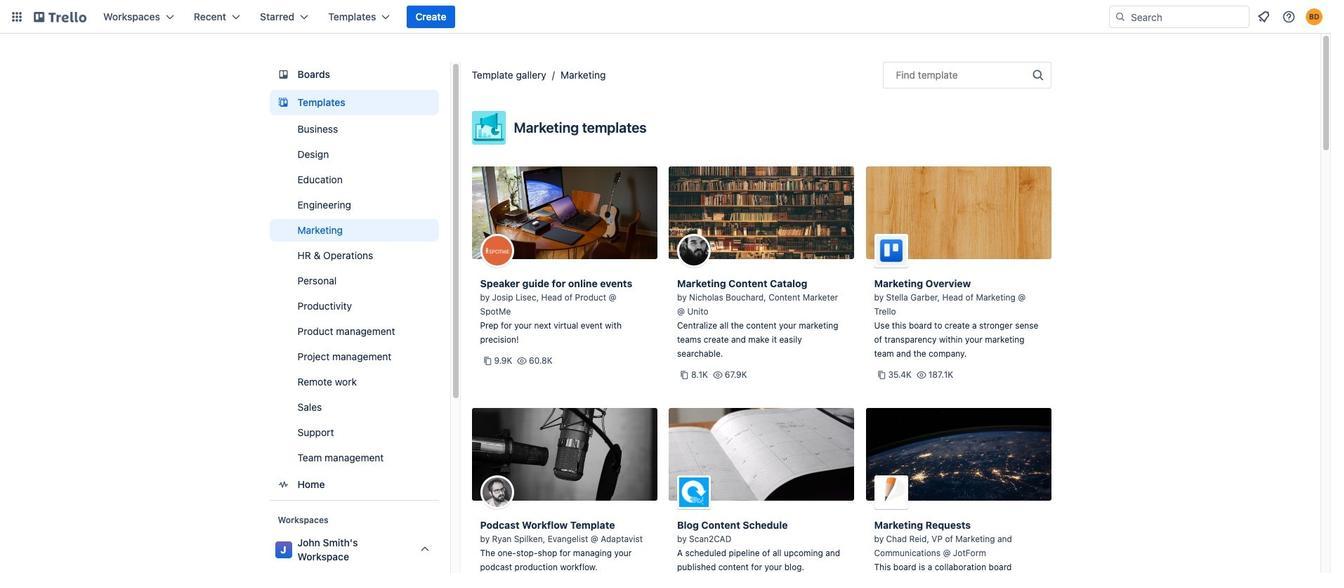 Task type: describe. For each thing, give the bounding box(es) containing it.
board image
[[275, 66, 292, 83]]

nicholas bouchard, content marketer @ unito image
[[677, 234, 711, 268]]

primary element
[[0, 0, 1331, 34]]

open information menu image
[[1282, 10, 1296, 24]]

marketing icon image
[[472, 111, 505, 145]]

back to home image
[[34, 6, 86, 28]]

ryan spilken, evangelist @ adaptavist image
[[480, 476, 514, 509]]

home image
[[275, 476, 292, 493]]

chad reid, vp of marketing and communications @ jotform image
[[874, 476, 908, 509]]

search image
[[1115, 11, 1126, 22]]

stella garber, head of marketing @ trello image
[[874, 234, 908, 268]]



Task type: vqa. For each thing, say whether or not it's contained in the screenshot.
Scan2CAD icon
yes



Task type: locate. For each thing, give the bounding box(es) containing it.
template board image
[[275, 94, 292, 111]]

None field
[[883, 62, 1051, 89]]

scan2cad image
[[677, 476, 711, 509]]

barb dwyer (barbdwyer3) image
[[1306, 8, 1323, 25]]

0 notifications image
[[1255, 8, 1272, 25]]

josip lisec, head of product @ spotme image
[[480, 234, 514, 268]]

Search field
[[1126, 7, 1249, 27]]



